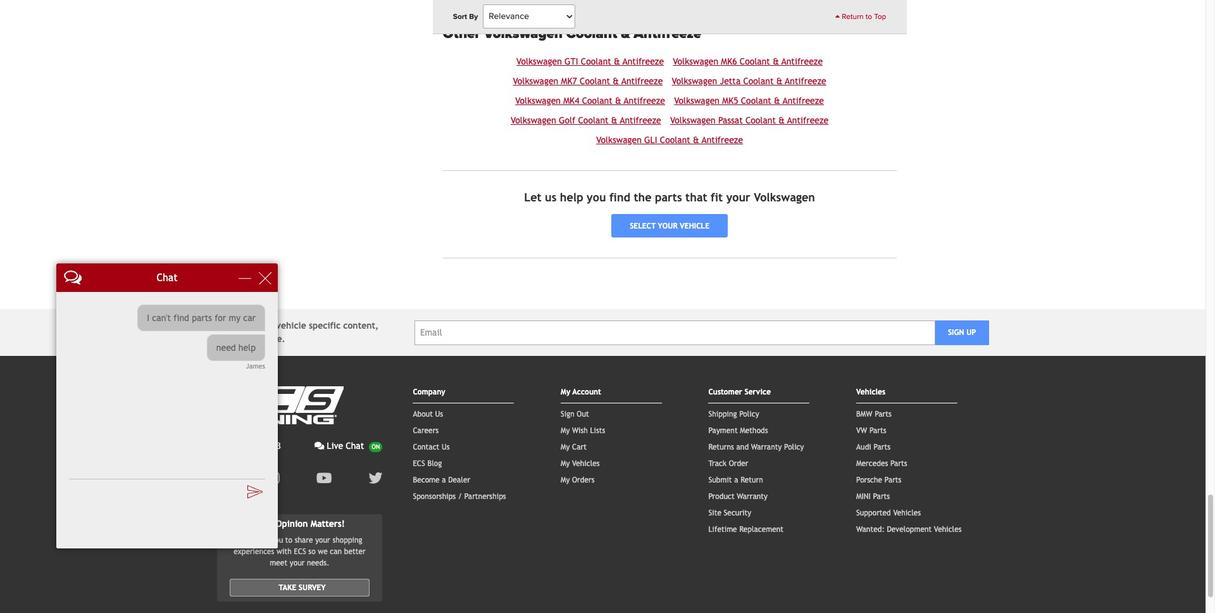 Task type: describe. For each thing, give the bounding box(es) containing it.
coolant for mk4
[[582, 96, 613, 106]]

methods
[[740, 426, 769, 435]]

find
[[610, 191, 631, 204]]

my for my cart
[[561, 443, 570, 452]]

help
[[560, 191, 584, 204]]

contact us
[[413, 443, 450, 452]]

1 horizontal spatial return
[[842, 12, 864, 21]]

content,
[[343, 321, 379, 331]]

become a dealer link
[[413, 476, 471, 485]]

the
[[634, 191, 652, 204]]

antifreeze for volkswagen mk5 coolant & antifreeze
[[783, 96, 825, 106]]

caret up image
[[836, 13, 841, 20]]

take
[[279, 583, 297, 592]]

vw
[[857, 426, 868, 435]]

my for my wish lists
[[561, 426, 570, 435]]

audi parts
[[857, 443, 891, 452]]

parts for bmw parts
[[875, 410, 892, 419]]

1 vertical spatial return
[[741, 476, 764, 485]]

more.
[[261, 334, 285, 344]]

live chat link
[[315, 440, 383, 453]]

volkswagen mk6 coolant & antifreeze
[[673, 56, 823, 67]]

passat
[[719, 115, 743, 125]]

antifreeze for volkswagen mk7 coolant & antifreeze
[[622, 76, 663, 86]]

a for submit
[[735, 476, 739, 485]]

vehicles up "orders"
[[573, 459, 600, 468]]

about
[[413, 410, 433, 419]]

my vehicles link
[[561, 459, 600, 468]]

supported vehicles link
[[857, 509, 922, 518]]

payment
[[709, 426, 738, 435]]

customer service
[[709, 388, 771, 397]]

& for gti
[[614, 56, 621, 67]]

volkswagen jetta coolant & antifreeze
[[672, 76, 827, 86]]

lists
[[591, 426, 606, 435]]

volkswagen for volkswagen golf coolant & antifreeze
[[511, 115, 557, 125]]

your up we
[[316, 536, 330, 545]]

payment methods link
[[709, 426, 769, 435]]

replacement
[[740, 525, 784, 534]]

vw parts
[[857, 426, 887, 435]]

volkswagen passat coolant & antifreeze link
[[671, 115, 829, 125]]

take survey button
[[230, 579, 370, 597]]

your inside button
[[658, 222, 678, 230]]

mercedes
[[857, 459, 889, 468]]

wanted:
[[857, 525, 885, 534]]

volkswagen for volkswagen passat coolant & antifreeze
[[671, 115, 716, 125]]

careers
[[413, 426, 439, 435]]

your right fit at right top
[[727, 191, 751, 204]]

return to top link
[[836, 11, 887, 22]]

antifreeze for volkswagen mk4 coolant & antifreeze
[[624, 96, 666, 106]]

site security
[[709, 509, 752, 518]]

top
[[875, 12, 887, 21]]

product warranty
[[709, 492, 768, 501]]

track order link
[[709, 459, 749, 468]]

returns and warranty policy link
[[709, 443, 805, 452]]

331-
[[246, 441, 263, 451]]

share
[[295, 536, 313, 545]]

& for golf
[[612, 115, 618, 125]]

other volkswagen coolant & antifreeze
[[443, 25, 702, 42]]

we
[[318, 547, 328, 556]]

mk7
[[561, 76, 577, 86]]

ecs blog
[[413, 459, 442, 468]]

wanted: development vehicles link
[[857, 525, 962, 534]]

shipping policy link
[[709, 410, 760, 419]]

submit a return link
[[709, 476, 764, 485]]

us
[[545, 191, 557, 204]]

sales,
[[217, 334, 240, 344]]

coolant for mk7
[[580, 76, 611, 86]]

coolant for gli
[[660, 135, 691, 145]]

account
[[573, 388, 602, 397]]

volkswagen mk7 coolant & antifreeze link
[[513, 76, 663, 86]]

specific
[[309, 321, 341, 331]]

mk5
[[723, 96, 739, 106]]

us for about us
[[435, 410, 443, 419]]

comments image
[[315, 442, 325, 450]]

parts for porsche parts
[[885, 476, 902, 485]]

security
[[724, 509, 752, 518]]

your down "with"
[[290, 559, 305, 567]]

coolant for volkswagen
[[567, 25, 618, 42]]

my orders link
[[561, 476, 595, 485]]

& for volkswagen
[[621, 25, 630, 42]]

Email email field
[[415, 320, 936, 345]]

& for mk7
[[613, 76, 620, 86]]

development
[[888, 525, 932, 534]]

volkswagen for volkswagen mk6 coolant & antifreeze
[[673, 56, 719, 67]]

shipping
[[709, 410, 738, 419]]

shopping
[[333, 536, 363, 545]]

order
[[729, 459, 749, 468]]

vehicles right development
[[935, 525, 962, 534]]

my for my orders
[[561, 476, 570, 485]]

take survey link
[[230, 579, 370, 597]]

blog
[[428, 459, 442, 468]]

antifreeze for other volkswagen coolant & antifreeze
[[634, 25, 702, 42]]

parts
[[655, 191, 683, 204]]

& for jetta
[[777, 76, 783, 86]]

contact us link
[[413, 443, 450, 452]]

0 vertical spatial warranty
[[752, 443, 782, 452]]

my cart link
[[561, 443, 587, 452]]

so
[[309, 547, 316, 556]]

golf
[[559, 115, 576, 125]]

cart
[[573, 443, 587, 452]]

other
[[443, 25, 481, 42]]

coolant for golf
[[579, 115, 609, 125]]

jetta
[[720, 76, 741, 86]]

orders
[[573, 476, 595, 485]]

my vehicles
[[561, 459, 600, 468]]

audi
[[857, 443, 872, 452]]

submit
[[709, 476, 732, 485]]

sign out
[[561, 410, 589, 419]]

youtube logo image
[[316, 471, 332, 485]]

parts for mini parts
[[874, 492, 891, 501]]

volkswagen for volkswagen gli coolant & antifreeze
[[597, 135, 642, 145]]

volkswagen for volkswagen mk5 coolant & antifreeze
[[675, 96, 720, 106]]

submit a return
[[709, 476, 764, 485]]



Task type: locate. For each thing, give the bounding box(es) containing it.
0 horizontal spatial policy
[[740, 410, 760, 419]]

sign for sign up to get vehicle specific content, sales, and more.
[[217, 321, 234, 331]]

up inside sign up to get vehicle specific content, sales, and more.
[[236, 321, 247, 331]]

coolant up volkswagen mk5 coolant & antifreeze
[[744, 76, 774, 86]]

sign up button
[[936, 320, 990, 345]]

we
[[237, 536, 247, 545]]

coolant down volkswagen mk5 coolant & antifreeze
[[746, 115, 776, 125]]

antifreeze for volkswagen gli coolant & antifreeze
[[702, 135, 744, 145]]

parts for audi parts
[[874, 443, 891, 452]]

ecs inside we invite you to share your shopping experiences with ecs so we can better meet your needs.
[[294, 547, 306, 556]]

dealer
[[448, 476, 471, 485]]

survey
[[299, 583, 326, 592]]

by
[[469, 12, 478, 21]]

antifreeze for volkswagen golf coolant & antifreeze
[[620, 115, 662, 125]]

sign
[[217, 321, 234, 331], [949, 328, 965, 337], [561, 410, 575, 419]]

0 horizontal spatial ecs
[[294, 547, 306, 556]]

instagram logo image
[[268, 471, 280, 485]]

1 my from the top
[[561, 388, 571, 397]]

your
[[727, 191, 751, 204], [658, 222, 678, 230], [316, 536, 330, 545], [290, 559, 305, 567]]

return right caret up image
[[842, 12, 864, 21]]

my cart
[[561, 443, 587, 452]]

to left get
[[250, 321, 258, 331]]

1 horizontal spatial sign
[[561, 410, 575, 419]]

wish
[[573, 426, 588, 435]]

& up volkswagen gti coolant & antifreeze link
[[621, 25, 630, 42]]

with
[[277, 547, 292, 556]]

my for my vehicles
[[561, 459, 570, 468]]

mercedes parts link
[[857, 459, 908, 468]]

facebook logo image
[[217, 471, 231, 485]]

1 vertical spatial to
[[250, 321, 258, 331]]

payment methods
[[709, 426, 769, 435]]

parts right vw
[[870, 426, 887, 435]]

coolant for jetta
[[744, 76, 774, 86]]

ecs tuning image
[[217, 387, 344, 425]]

& down volkswagen mk7 coolant & antifreeze
[[616, 96, 622, 106]]

volkswagen gti coolant & antifreeze
[[517, 56, 664, 67]]

1 horizontal spatial policy
[[785, 443, 805, 452]]

& up volkswagen mk4 coolant & antifreeze link
[[613, 76, 620, 86]]

volkswagen gti coolant & antifreeze link
[[517, 56, 664, 67]]

1 vertical spatial warranty
[[737, 492, 768, 501]]

0 vertical spatial ecs
[[413, 459, 425, 468]]

live chat
[[327, 441, 364, 451]]

2 vertical spatial to
[[286, 536, 293, 545]]

2 a from the left
[[735, 476, 739, 485]]

contact
[[413, 443, 440, 452]]

parts down porsche parts link
[[874, 492, 891, 501]]

to inside we invite you to share your shopping experiences with ecs so we can better meet your needs.
[[286, 536, 293, 545]]

0 horizontal spatial return
[[741, 476, 764, 485]]

ecs left blog
[[413, 459, 425, 468]]

my account
[[561, 388, 602, 397]]

& for mk4
[[616, 96, 622, 106]]

330-331-2003
[[228, 441, 281, 451]]

& right the gli
[[694, 135, 700, 145]]

my left account
[[561, 388, 571, 397]]

you
[[587, 191, 606, 204], [271, 536, 283, 545]]

0 horizontal spatial to
[[250, 321, 258, 331]]

0 horizontal spatial a
[[442, 476, 446, 485]]

330-
[[228, 441, 246, 451]]

become a dealer
[[413, 476, 471, 485]]

0 vertical spatial policy
[[740, 410, 760, 419]]

my wish lists
[[561, 426, 606, 435]]

0 horizontal spatial up
[[236, 321, 247, 331]]

parts right bmw
[[875, 410, 892, 419]]

& down volkswagen mk4 coolant & antifreeze link
[[612, 115, 618, 125]]

porsche parts link
[[857, 476, 902, 485]]

us
[[435, 410, 443, 419], [442, 443, 450, 452]]

0 horizontal spatial you
[[271, 536, 283, 545]]

1 vertical spatial ecs
[[294, 547, 306, 556]]

service
[[745, 388, 771, 397]]

you left find
[[587, 191, 606, 204]]

5 my from the top
[[561, 476, 570, 485]]

about us
[[413, 410, 443, 419]]

lifetime replacement
[[709, 525, 784, 534]]

bmw parts link
[[857, 410, 892, 419]]

& for gli
[[694, 135, 700, 145]]

mk6
[[722, 56, 738, 67]]

bmw parts
[[857, 410, 892, 419]]

coolant up volkswagen passat coolant & antifreeze
[[741, 96, 772, 106]]

0 vertical spatial you
[[587, 191, 606, 204]]

volkswagen for volkswagen mk7 coolant & antifreeze
[[513, 76, 559, 86]]

antifreeze for volkswagen passat coolant & antifreeze
[[788, 115, 829, 125]]

4 my from the top
[[561, 459, 570, 468]]

sign out link
[[561, 410, 589, 419]]

coolant up volkswagen mk4 coolant & antifreeze link
[[580, 76, 611, 86]]

volkswagen mk4 coolant & antifreeze link
[[516, 96, 666, 106]]

0 vertical spatial us
[[435, 410, 443, 419]]

customer
[[709, 388, 743, 397]]

to inside sign up to get vehicle specific content, sales, and more.
[[250, 321, 258, 331]]

coolant right the gli
[[660, 135, 691, 145]]

needs.
[[307, 559, 330, 567]]

sign inside button
[[949, 328, 965, 337]]

volkswagen mk7 coolant & antifreeze
[[513, 76, 663, 86]]

1 horizontal spatial ecs
[[413, 459, 425, 468]]

sort
[[453, 12, 467, 21]]

to left top
[[866, 12, 873, 21]]

can
[[330, 547, 342, 556]]

volkswagen for volkswagen gti coolant & antifreeze
[[517, 56, 562, 67]]

twitter logo image
[[369, 471, 383, 485]]

vehicle
[[276, 321, 306, 331]]

up for sign up
[[967, 328, 977, 337]]

meet
[[270, 559, 288, 567]]

a for become
[[442, 476, 446, 485]]

2 horizontal spatial sign
[[949, 328, 965, 337]]

us right about
[[435, 410, 443, 419]]

up inside sign up button
[[967, 328, 977, 337]]

warranty up security
[[737, 492, 768, 501]]

coolant up volkswagen gti coolant & antifreeze
[[567, 25, 618, 42]]

and inside sign up to get vehicle specific content, sales, and more.
[[243, 334, 258, 344]]

0 horizontal spatial and
[[243, 334, 258, 344]]

1 a from the left
[[442, 476, 446, 485]]

volkswagen
[[484, 25, 563, 42], [517, 56, 562, 67], [673, 56, 719, 67], [513, 76, 559, 86], [672, 76, 718, 86], [516, 96, 561, 106], [675, 96, 720, 106], [511, 115, 557, 125], [671, 115, 716, 125], [597, 135, 642, 145], [754, 191, 816, 204]]

antifreeze for volkswagen mk6 coolant & antifreeze
[[782, 56, 823, 67]]

& up volkswagen mk5 coolant & antifreeze
[[777, 76, 783, 86]]

parts up mercedes parts link
[[874, 443, 891, 452]]

1 horizontal spatial to
[[286, 536, 293, 545]]

1 vertical spatial policy
[[785, 443, 805, 452]]

& for mk5
[[775, 96, 781, 106]]

parts for mercedes parts
[[891, 459, 908, 468]]

1 vertical spatial us
[[442, 443, 450, 452]]

coolant up the volkswagen jetta coolant & antifreeze
[[740, 56, 771, 67]]

up for sign up to get vehicle specific content, sales, and more.
[[236, 321, 247, 331]]

2 my from the top
[[561, 426, 570, 435]]

1 horizontal spatial a
[[735, 476, 739, 485]]

sign for sign up
[[949, 328, 965, 337]]

your right select
[[658, 222, 678, 230]]

vw parts link
[[857, 426, 887, 435]]

about us link
[[413, 410, 443, 419]]

porsche parts
[[857, 476, 902, 485]]

gti
[[565, 56, 579, 67]]

volkswagen for volkswagen mk4 coolant & antifreeze
[[516, 96, 561, 106]]

1 horizontal spatial and
[[737, 443, 749, 452]]

parts
[[875, 410, 892, 419], [870, 426, 887, 435], [874, 443, 891, 452], [891, 459, 908, 468], [885, 476, 902, 485], [874, 492, 891, 501]]

volkswagen for volkswagen jetta coolant & antifreeze
[[672, 76, 718, 86]]

& up "volkswagen mk7 coolant & antifreeze" link
[[614, 56, 621, 67]]

volkswagen golf coolant & antifreeze
[[511, 115, 662, 125]]

return down the order
[[741, 476, 764, 485]]

coolant down volkswagen mk7 coolant & antifreeze
[[582, 96, 613, 106]]

1 vertical spatial and
[[737, 443, 749, 452]]

a right submit
[[735, 476, 739, 485]]

/
[[458, 492, 462, 501]]

parts for vw parts
[[870, 426, 887, 435]]

lifetime
[[709, 525, 738, 534]]

volkswagen golf coolant & antifreeze link
[[511, 115, 662, 125]]

antifreeze for volkswagen jetta coolant & antifreeze
[[786, 76, 827, 86]]

my down my cart
[[561, 459, 570, 468]]

coolant for mk5
[[741, 96, 772, 106]]

my left wish
[[561, 426, 570, 435]]

product
[[709, 492, 735, 501]]

you inside we invite you to share your shopping experiences with ecs so we can better meet your needs.
[[271, 536, 283, 545]]

site security link
[[709, 509, 752, 518]]

bmw
[[857, 410, 873, 419]]

to up "with"
[[286, 536, 293, 545]]

careers link
[[413, 426, 439, 435]]

and right sales,
[[243, 334, 258, 344]]

1 horizontal spatial up
[[967, 328, 977, 337]]

lifetime replacement link
[[709, 525, 784, 534]]

returns
[[709, 443, 735, 452]]

1 vertical spatial you
[[271, 536, 283, 545]]

my
[[561, 388, 571, 397], [561, 426, 570, 435], [561, 443, 570, 452], [561, 459, 570, 468], [561, 476, 570, 485]]

0 horizontal spatial sign
[[217, 321, 234, 331]]

site
[[709, 509, 722, 518]]

up
[[236, 321, 247, 331], [967, 328, 977, 337]]

& for passat
[[779, 115, 785, 125]]

coolant for mk6
[[740, 56, 771, 67]]

parts up porsche parts link
[[891, 459, 908, 468]]

sign inside sign up to get vehicle specific content, sales, and more.
[[217, 321, 234, 331]]

0 vertical spatial and
[[243, 334, 258, 344]]

my for my account
[[561, 388, 571, 397]]

0 vertical spatial to
[[866, 12, 873, 21]]

and up the order
[[737, 443, 749, 452]]

2 horizontal spatial to
[[866, 12, 873, 21]]

ecs left so
[[294, 547, 306, 556]]

& down 'volkswagen mk5 coolant & antifreeze' link
[[779, 115, 785, 125]]

volkswagen mk5 coolant & antifreeze
[[675, 96, 825, 106]]

my left cart
[[561, 443, 570, 452]]

you up "with"
[[271, 536, 283, 545]]

company
[[413, 388, 446, 397]]

returns and warranty policy
[[709, 443, 805, 452]]

warranty down methods
[[752, 443, 782, 452]]

parts down mercedes parts
[[885, 476, 902, 485]]

out
[[577, 410, 589, 419]]

my left "orders"
[[561, 476, 570, 485]]

let us help you find the parts that fit your     volkswagen
[[524, 191, 816, 204]]

& up the volkswagen jetta coolant & antifreeze
[[773, 56, 780, 67]]

to
[[866, 12, 873, 21], [250, 321, 258, 331], [286, 536, 293, 545]]

let
[[524, 191, 542, 204]]

get
[[261, 321, 274, 331]]

1 horizontal spatial you
[[587, 191, 606, 204]]

vehicles up wanted: development vehicles link
[[894, 509, 922, 518]]

volkswagen mk4 coolant & antifreeze
[[516, 96, 666, 106]]

us right contact
[[442, 443, 450, 452]]

a left dealer
[[442, 476, 446, 485]]

vehicle
[[680, 222, 710, 230]]

us for contact us
[[442, 443, 450, 452]]

coolant up "volkswagen mk7 coolant & antifreeze" link
[[581, 56, 612, 67]]

coolant for passat
[[746, 115, 776, 125]]

antifreeze for volkswagen gti coolant & antifreeze
[[623, 56, 664, 67]]

we invite you to share your shopping experiences with ecs so we can better meet your needs.
[[234, 536, 366, 567]]

policy
[[740, 410, 760, 419], [785, 443, 805, 452]]

sign for sign out
[[561, 410, 575, 419]]

coolant down volkswagen mk4 coolant & antifreeze link
[[579, 115, 609, 125]]

track order
[[709, 459, 749, 468]]

& up volkswagen passat coolant & antifreeze
[[775, 96, 781, 106]]

vehicles up bmw parts
[[857, 388, 886, 397]]

a
[[442, 476, 446, 485], [735, 476, 739, 485]]

sponsorships
[[413, 492, 456, 501]]

0 vertical spatial return
[[842, 12, 864, 21]]

coolant for gti
[[581, 56, 612, 67]]

my orders
[[561, 476, 595, 485]]

your
[[255, 519, 273, 529]]

& for mk6
[[773, 56, 780, 67]]

3 my from the top
[[561, 443, 570, 452]]

mini parts link
[[857, 492, 891, 501]]

volkswagen gli coolant & antifreeze link
[[597, 135, 744, 145]]



Task type: vqa. For each thing, say whether or not it's contained in the screenshot.
Review
no



